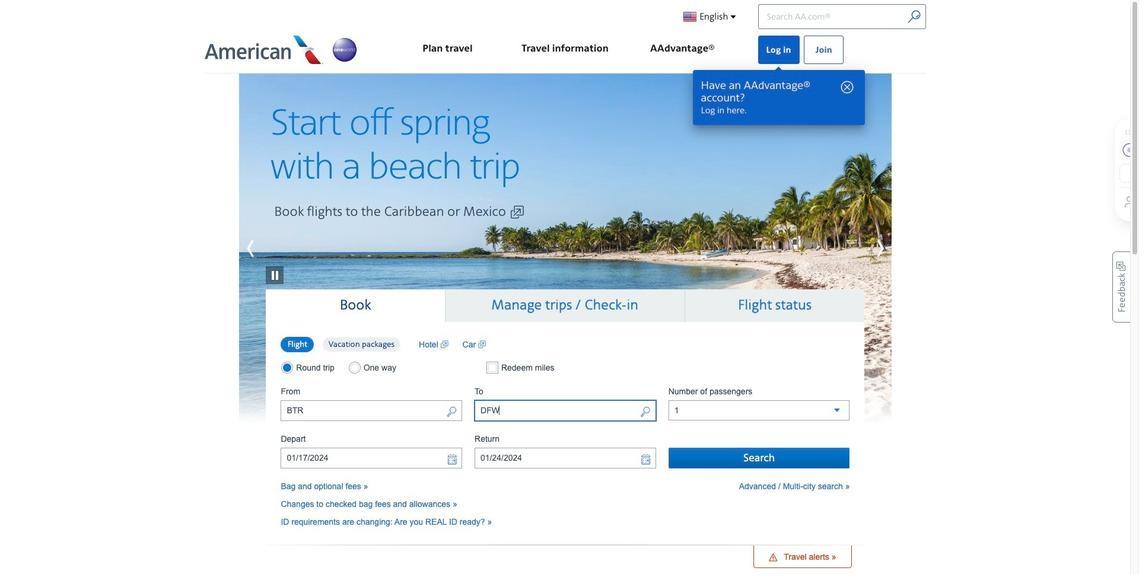 Task type: locate. For each thing, give the bounding box(es) containing it.
mm/dd/yyyy text field
[[281, 448, 462, 469], [475, 448, 656, 469]]

search image
[[640, 406, 651, 420]]

2 newpage image from the left
[[478, 339, 486, 350]]

0 horizontal spatial newpage image
[[441, 339, 448, 350]]

1 vertical spatial option group
[[281, 362, 462, 374]]

1 horizontal spatial newpage image
[[478, 339, 486, 350]]

1 horizontal spatial mm/dd/yyyy text field
[[475, 448, 656, 469]]

search image
[[446, 406, 457, 420]]

tab list
[[266, 289, 865, 323]]

1 option group from the top
[[281, 336, 407, 353]]

0 horizontal spatial mm/dd/yyyy text field
[[281, 448, 462, 469]]

tab
[[266, 289, 445, 323], [445, 289, 685, 322], [685, 289, 865, 322]]

option group
[[281, 336, 407, 353], [281, 362, 462, 374]]

mm/dd/yyyy text field down city or airport text box
[[475, 448, 656, 469]]

1 mm/dd/yyyy text field from the left
[[281, 448, 462, 469]]

newpage image
[[441, 339, 448, 350], [478, 339, 486, 350]]

1 newpage image from the left
[[441, 339, 448, 350]]

mm/dd/yyyy text field down city or airport text field on the bottom of the page
[[281, 448, 462, 469]]

0 vertical spatial option group
[[281, 336, 407, 353]]

City or airport text field
[[475, 401, 656, 421]]

None submit
[[669, 448, 850, 469]]

pause slideshow image
[[266, 248, 283, 284]]



Task type: vqa. For each thing, say whether or not it's contained in the screenshot.
the about
no



Task type: describe. For each thing, give the bounding box(es) containing it.
start off spring with a beach trip. book flights to the caribbean or mexico. opens another site in a new window that may not meet accessibility guidelines. image
[[239, 73, 892, 426]]

next slide image
[[838, 234, 892, 263]]

City or airport text field
[[281, 401, 462, 421]]

previous slide image
[[239, 234, 292, 263]]

leave feedback, opens external site in new window image
[[1113, 251, 1130, 322]]

2 mm/dd/yyyy text field from the left
[[475, 448, 656, 469]]

1 tab from the left
[[266, 289, 445, 323]]

2 option group from the top
[[281, 362, 462, 374]]

2 tab from the left
[[445, 289, 685, 322]]

3 tab from the left
[[685, 289, 865, 322]]



